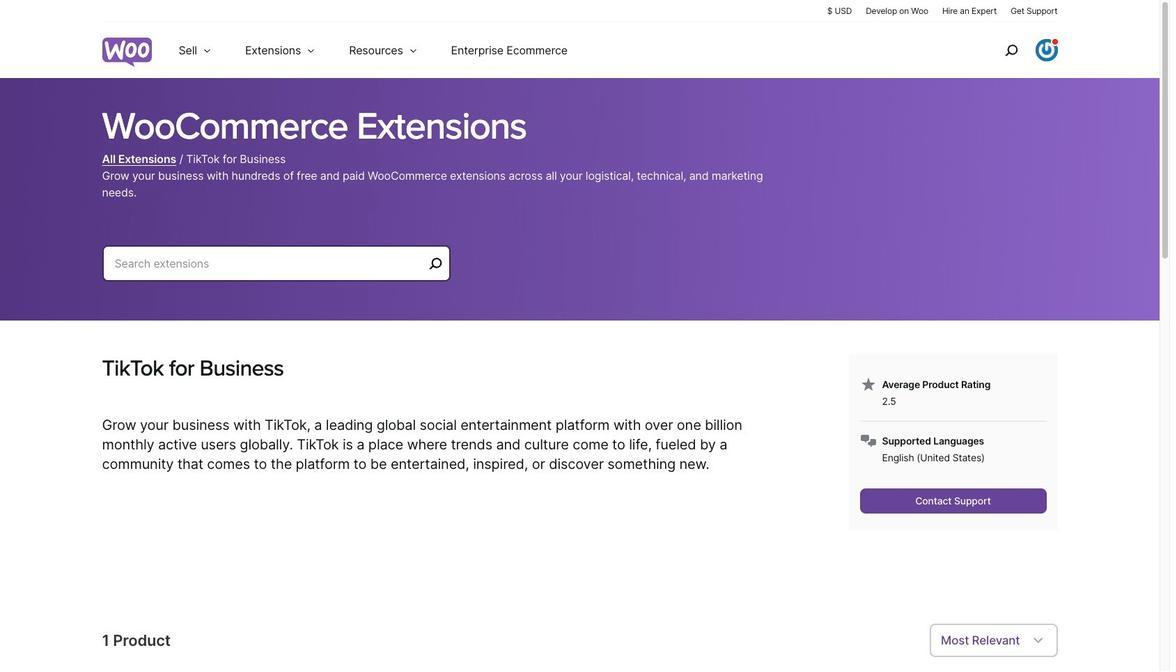 Task type: describe. For each thing, give the bounding box(es) containing it.
Search extensions search field
[[115, 254, 424, 273]]

open account menu image
[[1036, 39, 1058, 61]]

service navigation menu element
[[975, 28, 1058, 73]]



Task type: locate. For each thing, give the bounding box(es) containing it.
None field
[[931, 624, 1058, 657]]

search image
[[1001, 39, 1023, 61]]

None search field
[[102, 245, 451, 298]]

angle down image
[[1030, 632, 1047, 649]]



Task type: vqa. For each thing, say whether or not it's contained in the screenshot.
"Service Navigation Menu" element
yes



